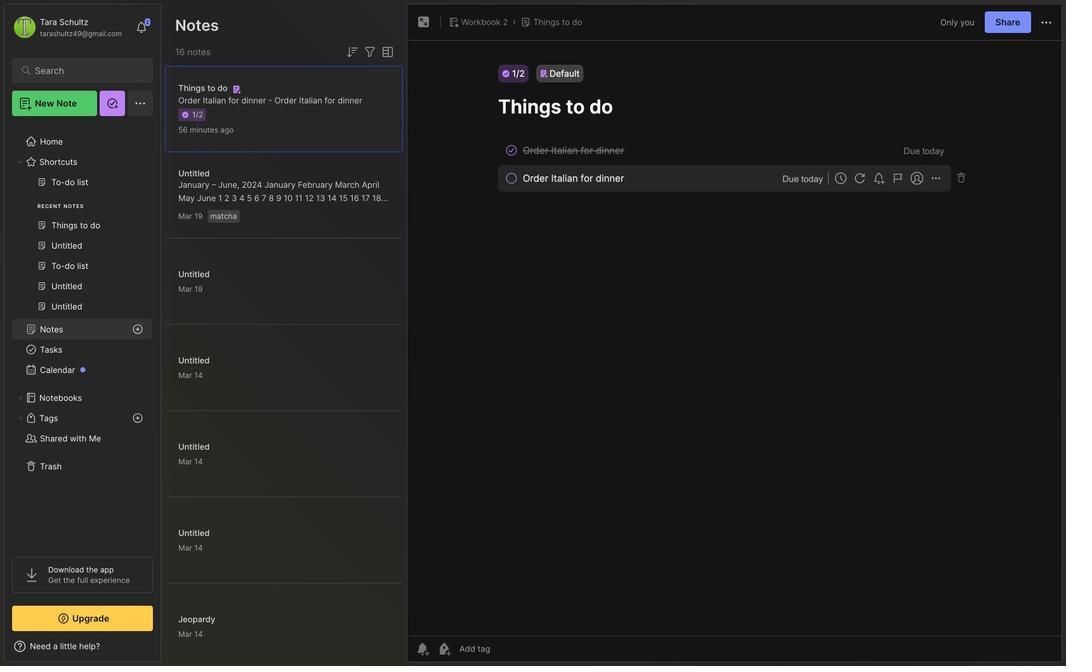 Task type: vqa. For each thing, say whether or not it's contained in the screenshot.
add filters IMAGE
yes



Task type: locate. For each thing, give the bounding box(es) containing it.
none search field inside the main element
[[35, 63, 136, 78]]

None search field
[[35, 63, 136, 78]]

Account field
[[12, 15, 122, 40]]

View options field
[[378, 44, 396, 60]]

More actions field
[[1040, 14, 1055, 30]]

Add filters field
[[363, 44, 378, 60]]

more actions image
[[1040, 15, 1055, 30]]

tree inside the main element
[[4, 124, 161, 546]]

add filters image
[[363, 44, 378, 60]]

group
[[12, 172, 152, 325]]

main element
[[0, 0, 165, 667]]

tree
[[4, 124, 161, 546]]

expand tags image
[[17, 415, 24, 422]]

add tag image
[[437, 642, 452, 657]]

Sort options field
[[345, 44, 360, 60]]

expand note image
[[417, 15, 432, 30]]

note window element
[[407, 4, 1063, 663]]



Task type: describe. For each thing, give the bounding box(es) containing it.
Search text field
[[35, 65, 136, 77]]

group inside the main element
[[12, 172, 152, 325]]

WHAT'S NEW field
[[4, 637, 161, 657]]

add a reminder image
[[415, 642, 431, 657]]

Note Editor text field
[[408, 40, 1063, 636]]

click to collapse image
[[160, 643, 170, 659]]

expand notebooks image
[[17, 394, 24, 402]]



